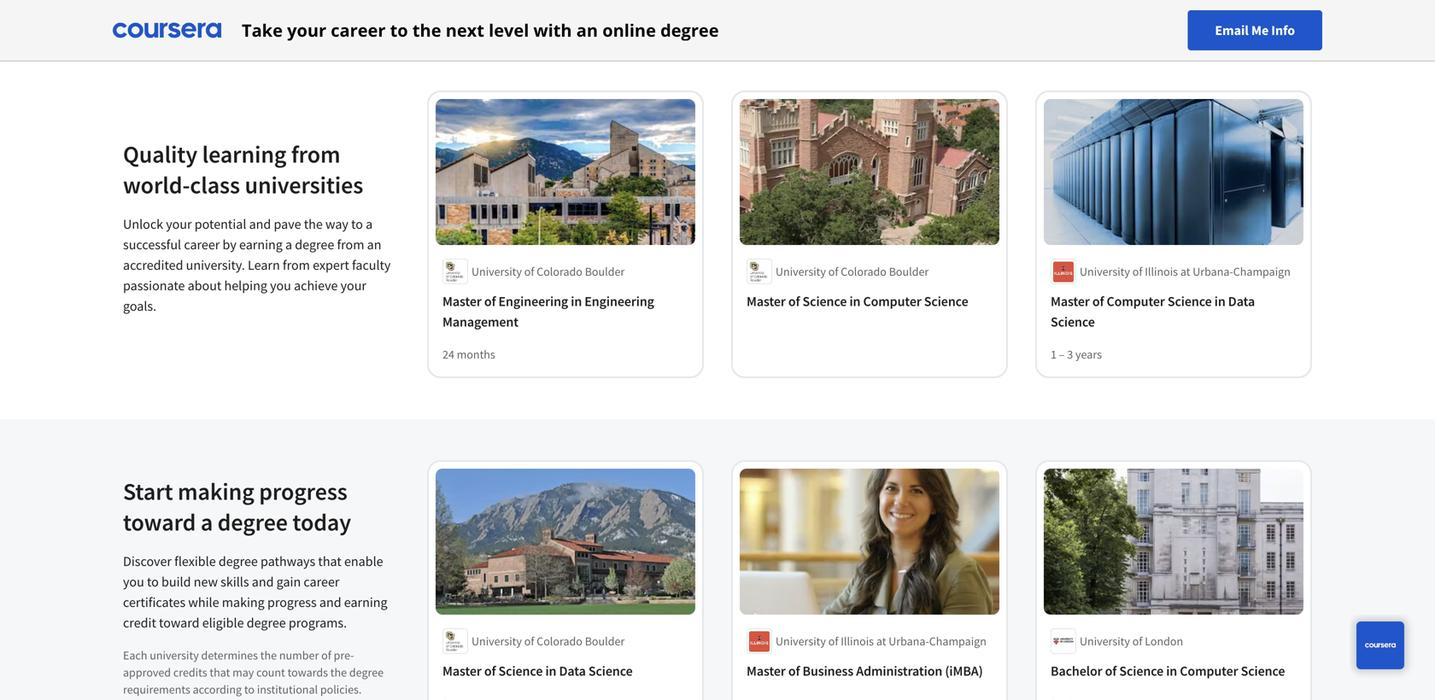 Task type: vqa. For each thing, say whether or not it's contained in the screenshot.
The Life Cycle Cost Analysis For Construction Projects on the bottom left
no



Task type: describe. For each thing, give the bounding box(es) containing it.
quality learning from world-class universities
[[123, 139, 363, 200]]

discover
[[123, 553, 172, 570]]

24
[[443, 347, 455, 362]]

master of engineering in engineering management link
[[443, 291, 689, 332]]

university of colorado boulder for data
[[472, 634, 625, 649]]

at for science
[[1181, 264, 1191, 279]]

institutional
[[257, 682, 318, 698]]

faculty
[[352, 257, 391, 274]]

master for master of business administration (imba)
[[747, 663, 786, 680]]

university of colorado boulder for engineering
[[472, 264, 625, 279]]

1 horizontal spatial a
[[285, 236, 292, 253]]

level
[[489, 18, 529, 42]]

gain
[[277, 574, 301, 591]]

today
[[293, 508, 351, 537]]

policies.
[[320, 682, 362, 698]]

bachelor of science in computer science
[[1051, 663, 1286, 680]]

the left next
[[413, 18, 441, 42]]

2 vertical spatial from
[[283, 257, 310, 274]]

university of colorado boulder for computer
[[776, 264, 929, 279]]

your for unlock
[[166, 216, 192, 233]]

according
[[193, 682, 242, 698]]

–
[[1059, 347, 1065, 362]]

take your career to the next level with an online degree
[[242, 18, 719, 42]]

university of london
[[1080, 634, 1184, 649]]

university
[[150, 648, 199, 664]]

approved
[[123, 665, 171, 681]]

degree up skills
[[219, 553, 258, 570]]

by
[[223, 236, 237, 253]]

2 horizontal spatial a
[[366, 216, 373, 233]]

champaign for master of business administration (imba)
[[930, 634, 987, 649]]

urbana- for administration
[[889, 634, 930, 649]]

2 vertical spatial and
[[319, 594, 341, 611]]

london
[[1145, 634, 1184, 649]]

master of computer science in data science link
[[1051, 291, 1297, 332]]

online
[[603, 18, 656, 42]]

next
[[446, 18, 484, 42]]

1 vertical spatial and
[[252, 574, 274, 591]]

champaign for master of computer science in data science
[[1234, 264, 1291, 279]]

universities
[[245, 170, 363, 200]]

successful
[[123, 236, 181, 253]]

master for master of computer science in data science
[[1051, 293, 1090, 310]]

you inside the unlock your potential and pave the way to a successful career by earning a degree from an accredited university. learn from expert faculty passionate about helping you achieve your goals.
[[270, 277, 291, 294]]

illinois for business
[[841, 634, 874, 649]]

colorado for engineering
[[537, 264, 583, 279]]

earning inside the unlock your potential and pave the way to a successful career by earning a degree from an accredited university. learn from expert faculty passionate about helping you achieve your goals.
[[239, 236, 283, 253]]

the inside the unlock your potential and pave the way to a successful career by earning a degree from an accredited university. learn from expert faculty passionate about helping you achieve your goals.
[[304, 216, 323, 233]]

may
[[233, 665, 254, 681]]

1 – 3 years
[[1051, 347, 1102, 362]]

unlock your potential and pave the way to a successful career by earning a degree from an accredited university. learn from expert faculty passionate about helping you achieve your goals.
[[123, 216, 391, 315]]

to inside each university determines the number of pre- approved credits that may count towards the degree requirements according to institutional policies.
[[244, 682, 255, 698]]

colorado for data
[[537, 634, 583, 649]]

email me info
[[1215, 22, 1295, 39]]

computer for master
[[863, 293, 922, 310]]

credit
[[123, 615, 156, 632]]

1 vertical spatial from
[[337, 236, 364, 253]]

0 vertical spatial an
[[577, 18, 598, 42]]

me
[[1252, 22, 1269, 39]]

world-
[[123, 170, 190, 200]]

in for master of science in computer science
[[850, 293, 861, 310]]

of inside each university determines the number of pre- approved credits that may count towards the degree requirements according to institutional policies.
[[321, 648, 331, 664]]

expert
[[313, 257, 349, 274]]

months
[[457, 347, 495, 362]]

university for bachelor of science in computer science
[[1080, 634, 1130, 649]]

degree inside start making progress toward a degree today
[[218, 508, 288, 537]]

each university determines the number of pre- approved credits that may count towards the degree requirements according to institutional policies.
[[123, 648, 384, 698]]

bachelor
[[1051, 663, 1103, 680]]

2 vertical spatial your
[[341, 277, 367, 294]]

while
[[188, 594, 219, 611]]

master for master of science in computer science
[[747, 293, 786, 310]]

administration
[[856, 663, 943, 680]]

master for master of science in data science
[[443, 663, 482, 680]]

in for bachelor of science in computer science
[[1167, 663, 1178, 680]]

learn
[[248, 257, 280, 274]]

master of business administration (imba) link
[[747, 661, 993, 682]]

data inside master of computer science in data science
[[1229, 293, 1255, 310]]

university for master of science in computer science
[[776, 264, 826, 279]]

illinois for computer
[[1145, 264, 1178, 279]]

urbana- for science
[[1193, 264, 1234, 279]]

count
[[256, 665, 285, 681]]

0 vertical spatial career
[[331, 18, 386, 42]]

and inside the unlock your potential and pave the way to a successful career by earning a degree from an accredited university. learn from expert faculty passionate about helping you achieve your goals.
[[249, 216, 271, 233]]

in for master of science in data science
[[546, 663, 557, 680]]

certificates
[[123, 594, 186, 611]]

the up policies.
[[331, 665, 347, 681]]

learning
[[202, 139, 287, 169]]

you inside discover flexible degree pathways that enable you to build new skills and gain career certificates while making progress and earning credit toward eligible degree programs.
[[123, 574, 144, 591]]

determines
[[201, 648, 258, 664]]

business
[[803, 663, 854, 680]]

boulder for engineering
[[585, 264, 625, 279]]

making inside start making progress toward a degree today
[[178, 477, 254, 507]]

pathways
[[261, 553, 316, 570]]

build
[[162, 574, 191, 591]]

master for master of engineering in engineering management
[[443, 293, 482, 310]]

management
[[443, 314, 519, 331]]

pre-
[[334, 648, 354, 664]]

at for administration
[[877, 634, 887, 649]]

email
[[1215, 22, 1249, 39]]

number
[[279, 648, 319, 664]]

way
[[326, 216, 349, 233]]

career inside the unlock your potential and pave the way to a successful career by earning a degree from an accredited university. learn from expert faculty passionate about helping you achieve your goals.
[[184, 236, 220, 253]]

flexible
[[174, 553, 216, 570]]

potential
[[195, 216, 246, 233]]

data inside master of science in data science link
[[559, 663, 586, 680]]

master of science in data science link
[[443, 661, 689, 682]]

2 engineering from the left
[[585, 293, 654, 310]]

earning inside discover flexible degree pathways that enable you to build new skills and gain career certificates while making progress and earning credit toward eligible degree programs.
[[344, 594, 388, 611]]

master of science in computer science
[[747, 293, 969, 310]]

university for master of science in data science
[[472, 634, 522, 649]]



Task type: locate. For each thing, give the bounding box(es) containing it.
accredited
[[123, 257, 183, 274]]

0 vertical spatial toward
[[123, 508, 196, 537]]

0 vertical spatial you
[[270, 277, 291, 294]]

an inside the unlock your potential and pave the way to a successful career by earning a degree from an accredited university. learn from expert faculty passionate about helping you achieve your goals.
[[367, 236, 382, 253]]

toward down the while on the bottom left
[[159, 615, 200, 632]]

university for master of business administration (imba)
[[776, 634, 826, 649]]

(imba)
[[945, 663, 983, 680]]

bachelor of science in computer science link
[[1051, 661, 1297, 682]]

an
[[577, 18, 598, 42], [367, 236, 382, 253]]

that inside each university determines the number of pre- approved credits that may count towards the degree requirements according to institutional policies.
[[210, 665, 230, 681]]

university of colorado boulder up master of science in data science
[[472, 634, 625, 649]]

goals.
[[123, 298, 156, 315]]

0 vertical spatial and
[[249, 216, 271, 233]]

university up master of computer science in data science
[[1080, 264, 1130, 279]]

boulder for computer
[[889, 264, 929, 279]]

of
[[524, 264, 534, 279], [829, 264, 839, 279], [1133, 264, 1143, 279], [484, 293, 496, 310], [789, 293, 800, 310], [1093, 293, 1104, 310], [524, 634, 534, 649], [829, 634, 839, 649], [1133, 634, 1143, 649], [321, 648, 331, 664], [484, 663, 496, 680], [789, 663, 800, 680], [1105, 663, 1117, 680]]

degree down the pre-
[[349, 665, 384, 681]]

at
[[1181, 264, 1191, 279], [877, 634, 887, 649]]

degree inside each university determines the number of pre- approved credits that may count towards the degree requirements according to institutional policies.
[[349, 665, 384, 681]]

0 horizontal spatial urbana-
[[889, 634, 930, 649]]

your for take
[[287, 18, 326, 42]]

university of colorado boulder
[[472, 264, 625, 279], [776, 264, 929, 279], [472, 634, 625, 649]]

1 vertical spatial champaign
[[930, 634, 987, 649]]

1 engineering from the left
[[499, 293, 568, 310]]

degree up "expert"
[[295, 236, 334, 253]]

making down skills
[[222, 594, 265, 611]]

from down way
[[337, 236, 364, 253]]

0 vertical spatial data
[[1229, 293, 1255, 310]]

boulder up master of engineering in engineering management link at the top left of page
[[585, 264, 625, 279]]

0 vertical spatial making
[[178, 477, 254, 507]]

degree right online
[[661, 18, 719, 42]]

to inside the unlock your potential and pave the way to a successful career by earning a degree from an accredited university. learn from expert faculty passionate about helping you achieve your goals.
[[351, 216, 363, 233]]

pave
[[274, 216, 301, 233]]

progress up today
[[259, 477, 348, 507]]

0 vertical spatial a
[[366, 216, 373, 233]]

progress inside discover flexible degree pathways that enable you to build new skills and gain career certificates while making progress and earning credit toward eligible degree programs.
[[267, 594, 317, 611]]

1 horizontal spatial illinois
[[1145, 264, 1178, 279]]

to
[[390, 18, 408, 42], [351, 216, 363, 233], [147, 574, 159, 591], [244, 682, 255, 698]]

1 horizontal spatial computer
[[1107, 293, 1165, 310]]

new
[[194, 574, 218, 591]]

the up count at the left bottom of page
[[260, 648, 277, 664]]

in for master of engineering in engineering management
[[571, 293, 582, 310]]

to inside discover flexible degree pathways that enable you to build new skills and gain career certificates while making progress and earning credit toward eligible degree programs.
[[147, 574, 159, 591]]

1 vertical spatial toward
[[159, 615, 200, 632]]

achieve
[[294, 277, 338, 294]]

3
[[1068, 347, 1073, 362]]

that inside discover flexible degree pathways that enable you to build new skills and gain career certificates while making progress and earning credit toward eligible degree programs.
[[318, 553, 342, 570]]

0 horizontal spatial university of illinois at urbana-champaign
[[776, 634, 987, 649]]

quality
[[123, 139, 197, 169]]

champaign
[[1234, 264, 1291, 279], [930, 634, 987, 649]]

2 vertical spatial a
[[201, 508, 213, 537]]

your
[[287, 18, 326, 42], [166, 216, 192, 233], [341, 277, 367, 294]]

university up the business
[[776, 634, 826, 649]]

urbana- up administration
[[889, 634, 930, 649]]

you down discover
[[123, 574, 144, 591]]

computer inside master of computer science in data science
[[1107, 293, 1165, 310]]

1 horizontal spatial an
[[577, 18, 598, 42]]

urbana- up master of computer science in data science link
[[1193, 264, 1234, 279]]

email me info button
[[1188, 10, 1323, 50]]

0 horizontal spatial earning
[[239, 236, 283, 253]]

degree right eligible
[[247, 615, 286, 632]]

and left pave
[[249, 216, 271, 233]]

1 horizontal spatial university of illinois at urbana-champaign
[[1080, 264, 1291, 279]]

0 vertical spatial progress
[[259, 477, 348, 507]]

boulder
[[585, 264, 625, 279], [889, 264, 929, 279], [585, 634, 625, 649]]

university of illinois at urbana-champaign up master of computer science in data science link
[[1080, 264, 1291, 279]]

credits
[[173, 665, 207, 681]]

an up faculty
[[367, 236, 382, 253]]

1 horizontal spatial earning
[[344, 594, 388, 611]]

1 vertical spatial a
[[285, 236, 292, 253]]

0 vertical spatial urbana-
[[1193, 264, 1234, 279]]

0 horizontal spatial at
[[877, 634, 887, 649]]

colorado up master of science in data science link
[[537, 634, 583, 649]]

colorado for computer
[[841, 264, 887, 279]]

earning down enable
[[344, 594, 388, 611]]

1 vertical spatial that
[[210, 665, 230, 681]]

a
[[366, 216, 373, 233], [285, 236, 292, 253], [201, 508, 213, 537]]

degree inside the unlock your potential and pave the way to a successful career by earning a degree from an accredited university. learn from expert faculty passionate about helping you achieve your goals.
[[295, 236, 334, 253]]

discover flexible degree pathways that enable you to build new skills and gain career certificates while making progress and earning credit toward eligible degree programs.
[[123, 553, 388, 632]]

engineering
[[499, 293, 568, 310], [585, 293, 654, 310]]

boulder for data
[[585, 634, 625, 649]]

1 vertical spatial university of illinois at urbana-champaign
[[776, 634, 987, 649]]

2 horizontal spatial your
[[341, 277, 367, 294]]

1 horizontal spatial at
[[1181, 264, 1191, 279]]

you
[[270, 277, 291, 294], [123, 574, 144, 591]]

university up master of science in data science
[[472, 634, 522, 649]]

in inside master of engineering in engineering management
[[571, 293, 582, 310]]

0 horizontal spatial you
[[123, 574, 144, 591]]

boulder up master of science in computer science link on the top right of the page
[[889, 264, 929, 279]]

science
[[803, 293, 847, 310], [924, 293, 969, 310], [1168, 293, 1212, 310], [1051, 314, 1095, 331], [499, 663, 543, 680], [589, 663, 633, 680], [1120, 663, 1164, 680], [1241, 663, 1286, 680]]

about
[[188, 277, 222, 294]]

degree up pathways
[[218, 508, 288, 537]]

class
[[190, 170, 240, 200]]

1 horizontal spatial that
[[318, 553, 342, 570]]

your right take
[[287, 18, 326, 42]]

university for master of computer science in data science
[[1080, 264, 1130, 279]]

1 vertical spatial data
[[559, 663, 586, 680]]

your down faculty
[[341, 277, 367, 294]]

info
[[1272, 22, 1295, 39]]

master of science in data science
[[443, 663, 633, 680]]

the
[[413, 18, 441, 42], [304, 216, 323, 233], [260, 648, 277, 664], [331, 665, 347, 681]]

from up universities
[[291, 139, 341, 169]]

university for master of engineering in engineering management
[[472, 264, 522, 279]]

1 horizontal spatial urbana-
[[1193, 264, 1234, 279]]

of inside master of engineering in engineering management
[[484, 293, 496, 310]]

2 vertical spatial career
[[304, 574, 340, 591]]

progress down gain
[[267, 594, 317, 611]]

years
[[1076, 347, 1102, 362]]

0 vertical spatial from
[[291, 139, 341, 169]]

illinois up master of computer science in data science
[[1145, 264, 1178, 279]]

1 vertical spatial at
[[877, 634, 887, 649]]

24 months
[[443, 347, 495, 362]]

at up master of computer science in data science link
[[1181, 264, 1191, 279]]

1 vertical spatial your
[[166, 216, 192, 233]]

start
[[123, 477, 173, 507]]

eligible
[[202, 615, 244, 632]]

each
[[123, 648, 147, 664]]

to right way
[[351, 216, 363, 233]]

progress inside start making progress toward a degree today
[[259, 477, 348, 507]]

take
[[242, 18, 283, 42]]

university up bachelor
[[1080, 634, 1130, 649]]

a right way
[[366, 216, 373, 233]]

university of colorado boulder up master of engineering in engineering management
[[472, 264, 625, 279]]

skills
[[221, 574, 249, 591]]

programs.
[[289, 615, 347, 632]]

earning up learn
[[239, 236, 283, 253]]

university of colorado boulder up master of science in computer science
[[776, 264, 929, 279]]

in
[[571, 293, 582, 310], [850, 293, 861, 310], [1215, 293, 1226, 310], [546, 663, 557, 680], [1167, 663, 1178, 680]]

helping
[[224, 277, 267, 294]]

master of computer science in data science
[[1051, 293, 1255, 331]]

that up according at the left bottom of page
[[210, 665, 230, 681]]

to down may
[[244, 682, 255, 698]]

earning
[[239, 236, 283, 253], [344, 594, 388, 611]]

unlock
[[123, 216, 163, 233]]

the left way
[[304, 216, 323, 233]]

and left gain
[[252, 574, 274, 591]]

to up certificates
[[147, 574, 159, 591]]

1 horizontal spatial you
[[270, 277, 291, 294]]

passionate
[[123, 277, 185, 294]]

colorado up master of science in computer science link on the top right of the page
[[841, 264, 887, 279]]

0 horizontal spatial data
[[559, 663, 586, 680]]

your up "successful"
[[166, 216, 192, 233]]

master inside master of computer science in data science
[[1051, 293, 1090, 310]]

making
[[178, 477, 254, 507], [222, 594, 265, 611]]

master of business administration (imba)
[[747, 663, 983, 680]]

university of illinois at urbana-champaign
[[1080, 264, 1291, 279], [776, 634, 987, 649]]

making inside discover flexible degree pathways that enable you to build new skills and gain career certificates while making progress and earning credit toward eligible degree programs.
[[222, 594, 265, 611]]

0 vertical spatial illinois
[[1145, 264, 1178, 279]]

toward inside start making progress toward a degree today
[[123, 508, 196, 537]]

university of illinois at urbana-champaign for science
[[1080, 264, 1291, 279]]

degree
[[661, 18, 719, 42], [295, 236, 334, 253], [218, 508, 288, 537], [219, 553, 258, 570], [247, 615, 286, 632], [349, 665, 384, 681]]

a up flexible
[[201, 508, 213, 537]]

1 vertical spatial urbana-
[[889, 634, 930, 649]]

an right with
[[577, 18, 598, 42]]

towards
[[288, 665, 328, 681]]

from up achieve
[[283, 257, 310, 274]]

making right start
[[178, 477, 254, 507]]

of inside master of computer science in data science
[[1093, 293, 1104, 310]]

0 horizontal spatial that
[[210, 665, 230, 681]]

a down pave
[[285, 236, 292, 253]]

university up master of science in computer science
[[776, 264, 826, 279]]

0 horizontal spatial computer
[[863, 293, 922, 310]]

1 horizontal spatial engineering
[[585, 293, 654, 310]]

1 vertical spatial illinois
[[841, 634, 874, 649]]

coursera image
[[113, 17, 221, 44]]

1 vertical spatial an
[[367, 236, 382, 253]]

0 horizontal spatial your
[[166, 216, 192, 233]]

with
[[534, 18, 572, 42]]

to left next
[[390, 18, 408, 42]]

you down learn
[[270, 277, 291, 294]]

and up the programs.
[[319, 594, 341, 611]]

computer
[[863, 293, 922, 310], [1107, 293, 1165, 310], [1180, 663, 1239, 680]]

university of illinois at urbana-champaign for administration
[[776, 634, 987, 649]]

that left enable
[[318, 553, 342, 570]]

0 horizontal spatial champaign
[[930, 634, 987, 649]]

1 vertical spatial you
[[123, 574, 144, 591]]

1 vertical spatial earning
[[344, 594, 388, 611]]

requirements
[[123, 682, 190, 698]]

master of science in computer science link
[[747, 291, 993, 312]]

from
[[291, 139, 341, 169], [337, 236, 364, 253], [283, 257, 310, 274]]

computer for bachelor
[[1180, 663, 1239, 680]]

0 vertical spatial champaign
[[1234, 264, 1291, 279]]

1 horizontal spatial your
[[287, 18, 326, 42]]

master of engineering in engineering management
[[443, 293, 654, 331]]

in inside master of computer science in data science
[[1215, 293, 1226, 310]]

career
[[331, 18, 386, 42], [184, 236, 220, 253], [304, 574, 340, 591]]

0 vertical spatial your
[[287, 18, 326, 42]]

0 horizontal spatial an
[[367, 236, 382, 253]]

0 vertical spatial at
[[1181, 264, 1191, 279]]

university.
[[186, 257, 245, 274]]

0 vertical spatial university of illinois at urbana-champaign
[[1080, 264, 1291, 279]]

at up master of business administration (imba) link
[[877, 634, 887, 649]]

master inside master of engineering in engineering management
[[443, 293, 482, 310]]

colorado up master of engineering in engineering management link at the top left of page
[[537, 264, 583, 279]]

0 vertical spatial that
[[318, 553, 342, 570]]

a inside start making progress toward a degree today
[[201, 508, 213, 537]]

career inside discover flexible degree pathways that enable you to build new skills and gain career certificates while making progress and earning credit toward eligible degree programs.
[[304, 574, 340, 591]]

0 horizontal spatial a
[[201, 508, 213, 537]]

0 horizontal spatial illinois
[[841, 634, 874, 649]]

boulder up master of science in data science link
[[585, 634, 625, 649]]

0 horizontal spatial engineering
[[499, 293, 568, 310]]

toward inside discover flexible degree pathways that enable you to build new skills and gain career certificates while making progress and earning credit toward eligible degree programs.
[[159, 615, 200, 632]]

enable
[[344, 553, 383, 570]]

illinois up master of business administration (imba)
[[841, 634, 874, 649]]

and
[[249, 216, 271, 233], [252, 574, 274, 591], [319, 594, 341, 611]]

from inside the quality learning from world-class universities
[[291, 139, 341, 169]]

toward
[[123, 508, 196, 537], [159, 615, 200, 632]]

0 vertical spatial earning
[[239, 236, 283, 253]]

master
[[443, 293, 482, 310], [747, 293, 786, 310], [1051, 293, 1090, 310], [443, 663, 482, 680], [747, 663, 786, 680]]

toward down start
[[123, 508, 196, 537]]

university of illinois at urbana-champaign up master of business administration (imba) link
[[776, 634, 987, 649]]

that
[[318, 553, 342, 570], [210, 665, 230, 681]]

1 vertical spatial making
[[222, 594, 265, 611]]

1 vertical spatial progress
[[267, 594, 317, 611]]

university up management
[[472, 264, 522, 279]]

1
[[1051, 347, 1057, 362]]

1 vertical spatial career
[[184, 236, 220, 253]]

1 horizontal spatial champaign
[[1234, 264, 1291, 279]]

1 horizontal spatial data
[[1229, 293, 1255, 310]]

start making progress toward a degree today
[[123, 477, 351, 537]]

2 horizontal spatial computer
[[1180, 663, 1239, 680]]



